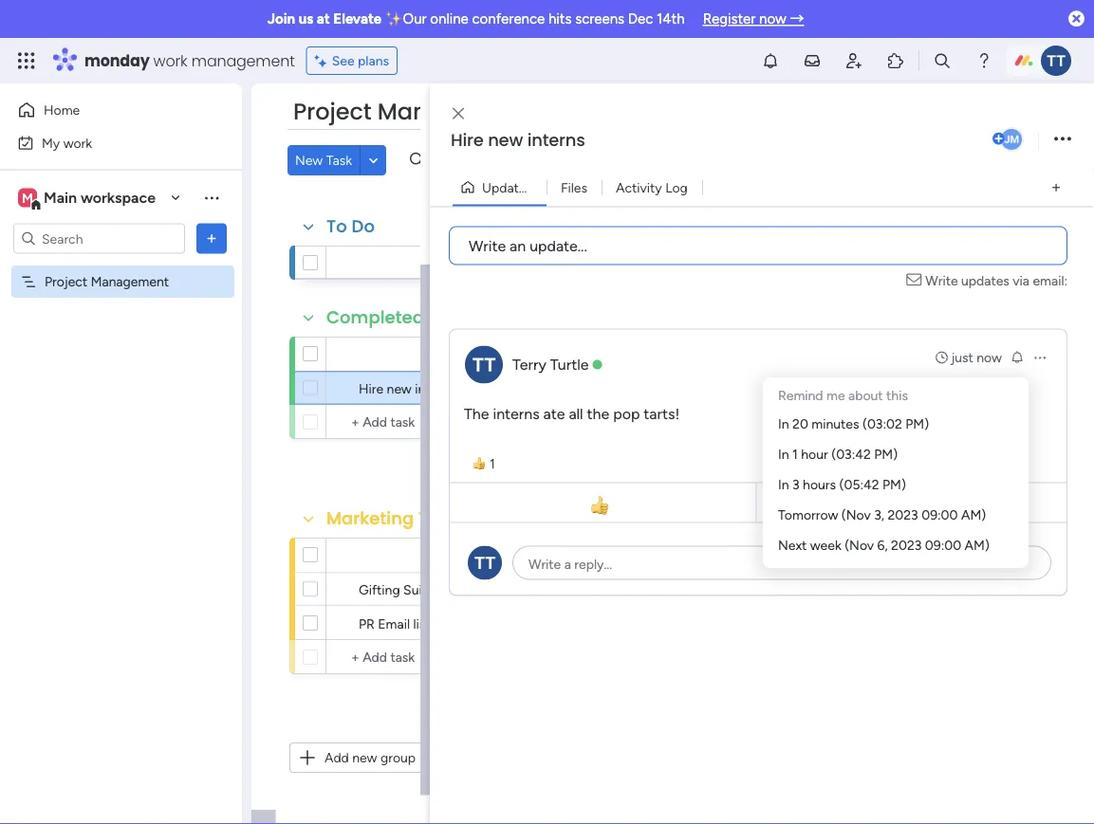 Task type: locate. For each thing, give the bounding box(es) containing it.
0 horizontal spatial options image
[[202, 229, 221, 248]]

0 vertical spatial project
[[293, 96, 372, 128]]

1 vertical spatial write
[[925, 273, 958, 289]]

management up v2 search icon
[[377, 96, 533, 128]]

now
[[759, 10, 786, 28], [977, 350, 1002, 366]]

2023
[[888, 507, 918, 523], [891, 538, 922, 554]]

work for monday
[[153, 50, 187, 71]]

options image down workspace options icon
[[202, 229, 221, 248]]

2 vertical spatial new
[[352, 750, 377, 766]]

pm) up tomorrow (nov 3, 2023 09:00 am)
[[882, 477, 906, 493]]

0 horizontal spatial project management
[[45, 274, 169, 290]]

just now
[[951, 350, 1002, 366]]

am) right reply
[[961, 507, 986, 523]]

1 vertical spatial new
[[387, 380, 412, 397]]

remind me about this
[[778, 387, 908, 403]]

2 horizontal spatial write
[[925, 273, 958, 289]]

1 horizontal spatial project management
[[293, 96, 533, 128]]

hire new interns
[[451, 128, 585, 152], [359, 380, 456, 397]]

1 vertical spatial now
[[977, 350, 1002, 366]]

tomorrow (nov 3, 2023 09:00 am)
[[778, 507, 986, 523]]

0 horizontal spatial write
[[469, 237, 506, 255]]

(nov
[[841, 507, 871, 523], [845, 538, 874, 554]]

list
[[413, 616, 430, 632]]

now left →
[[759, 10, 786, 28]]

work right monday
[[153, 50, 187, 71]]

1 button
[[465, 452, 503, 475]]

project down search in workspace field
[[45, 274, 87, 290]]

2 horizontal spatial new
[[488, 128, 523, 152]]

just now link
[[934, 348, 1002, 367]]

0 horizontal spatial project
[[45, 274, 87, 290]]

write inside button
[[469, 237, 506, 255]]

pm) right (03:02
[[905, 416, 929, 432]]

1 vertical spatial project
[[45, 274, 87, 290]]

am)
[[961, 507, 986, 523], [965, 538, 990, 554]]

Completed field
[[322, 306, 429, 330]]

join
[[267, 10, 295, 28]]

tomorrow
[[778, 507, 838, 523]]

add new group
[[325, 750, 416, 766]]

2 in from the top
[[778, 446, 789, 463]]

1 horizontal spatial now
[[977, 350, 1002, 366]]

1 vertical spatial options image
[[202, 229, 221, 248]]

in for in 20 minutes (03:02 pm)
[[778, 416, 789, 432]]

monday work management
[[84, 50, 295, 71]]

in for in 1 hour (03:42 pm)
[[778, 446, 789, 463]]

now for just
[[977, 350, 1002, 366]]

pm) for in 1 hour (03:42 pm)
[[874, 446, 898, 463]]

work
[[153, 50, 187, 71], [63, 135, 92, 151]]

hire down completed field
[[359, 380, 383, 397]]

interns up dapulse drag 2 icon
[[415, 380, 456, 397]]

interns up files button on the top of page
[[527, 128, 585, 152]]

1 horizontal spatial new
[[387, 380, 412, 397]]

2023 right 3,
[[888, 507, 918, 523]]

2 vertical spatial pm)
[[882, 477, 906, 493]]

write
[[469, 237, 506, 255], [925, 273, 958, 289], [529, 556, 561, 572]]

1 horizontal spatial project
[[293, 96, 372, 128]]

hire new interns inside field
[[451, 128, 585, 152]]

write left an
[[469, 237, 506, 255]]

m
[[22, 190, 33, 206]]

pm) for in 3 hours (05:42 pm)
[[882, 477, 906, 493]]

1 horizontal spatial hire
[[451, 128, 484, 152]]

1 vertical spatial pm)
[[874, 446, 898, 463]]

screens
[[575, 10, 624, 28]]

1 vertical spatial am)
[[965, 538, 990, 554]]

management inside list box
[[91, 274, 169, 290]]

menu
[[763, 378, 1029, 568]]

now right just
[[977, 350, 1002, 366]]

1 in from the top
[[778, 416, 789, 432]]

my work button
[[11, 128, 204, 158]]

menu containing remind me about this
[[763, 378, 1029, 568]]

inbox image
[[803, 51, 822, 70]]

0 vertical spatial write
[[469, 237, 506, 255]]

see plans
[[332, 53, 389, 69]]

angle down image
[[369, 153, 378, 167]]

v2 search image
[[410, 150, 424, 171]]

project management down search in workspace field
[[45, 274, 169, 290]]

(nov left 3,
[[841, 507, 871, 523]]

workspace selection element
[[18, 186, 158, 211]]

work inside button
[[63, 135, 92, 151]]

1 horizontal spatial options image
[[1054, 127, 1071, 152]]

in
[[778, 416, 789, 432], [778, 446, 789, 463], [778, 477, 789, 493]]

pm) down (03:02
[[874, 446, 898, 463]]

0 vertical spatial hire
[[451, 128, 484, 152]]

new inside field
[[488, 128, 523, 152]]

0 vertical spatial options image
[[1054, 127, 1071, 152]]

in left 3
[[778, 477, 789, 493]]

0 horizontal spatial work
[[63, 135, 92, 151]]

(nov left 6,
[[845, 538, 874, 554]]

1 vertical spatial 2023
[[891, 538, 922, 554]]

project management
[[293, 96, 533, 128], [45, 274, 169, 290]]

1 horizontal spatial write
[[529, 556, 561, 572]]

2 vertical spatial write
[[529, 556, 561, 572]]

0 vertical spatial now
[[759, 10, 786, 28]]

add view image
[[1052, 181, 1060, 194]]

1 horizontal spatial 1
[[544, 179, 549, 195]]

0 vertical spatial management
[[377, 96, 533, 128]]

in for in 3 hours (05:42 pm)
[[778, 477, 789, 493]]

reply...
[[574, 556, 612, 572]]

at
[[317, 10, 330, 28]]

terry turtle link
[[512, 356, 589, 374]]

interns left ate
[[493, 405, 540, 423]]

now for register
[[759, 10, 786, 28]]

task
[[326, 152, 352, 168]]

0 horizontal spatial new
[[352, 750, 377, 766]]

Search in workspace field
[[40, 228, 158, 250]]

remind
[[778, 387, 823, 403]]

hire
[[451, 128, 484, 152], [359, 380, 383, 397]]

09:00 down reply
[[925, 538, 961, 554]]

marketing
[[326, 507, 414, 531]]

email:
[[1033, 273, 1067, 289]]

2023 right 6,
[[891, 538, 922, 554]]

3,
[[874, 507, 884, 523]]

reply
[[903, 494, 941, 512]]

terry turtle
[[512, 356, 589, 374]]

management down search in workspace field
[[91, 274, 169, 290]]

us
[[299, 10, 313, 28]]

project management up v2 search icon
[[293, 96, 533, 128]]

1 horizontal spatial work
[[153, 50, 187, 71]]

0 vertical spatial hire new interns
[[451, 128, 585, 152]]

ate
[[543, 405, 565, 423]]

tarts!
[[644, 405, 680, 423]]

dapulse addbtn image
[[993, 133, 1005, 145]]

write left the updates
[[925, 273, 958, 289]]

in left hour
[[778, 446, 789, 463]]

reminder image
[[1010, 350, 1025, 365]]

1 vertical spatial management
[[91, 274, 169, 290]]

2 horizontal spatial 1
[[792, 446, 798, 463]]

option
[[0, 265, 242, 269]]

1 vertical spatial project management
[[45, 274, 169, 290]]

0 vertical spatial in
[[778, 416, 789, 432]]

0 vertical spatial work
[[153, 50, 187, 71]]

new
[[488, 128, 523, 152], [387, 380, 412, 397], [352, 750, 377, 766]]

1 vertical spatial interns
[[415, 380, 456, 397]]

updates
[[482, 179, 532, 195]]

dapulse drag 2 image
[[433, 433, 439, 455]]

management
[[377, 96, 533, 128], [91, 274, 169, 290]]

project up task
[[293, 96, 372, 128]]

pm)
[[905, 416, 929, 432], [874, 446, 898, 463], [882, 477, 906, 493]]

0 horizontal spatial hire
[[359, 380, 383, 397]]

write for write an update...
[[469, 237, 506, 255]]

new right 'add'
[[352, 750, 377, 766]]

in 3 hours (05:42 pm)
[[778, 477, 906, 493]]

3 in from the top
[[778, 477, 789, 493]]

2 vertical spatial in
[[778, 477, 789, 493]]

elevate
[[333, 10, 382, 28]]

0 vertical spatial interns
[[527, 128, 585, 152]]

1
[[544, 179, 549, 195], [792, 446, 798, 463], [490, 455, 495, 472]]

a
[[564, 556, 571, 572]]

project management inside 'field'
[[293, 96, 533, 128]]

new up updates
[[488, 128, 523, 152]]

interns
[[527, 128, 585, 152], [415, 380, 456, 397], [493, 405, 540, 423]]

via
[[1013, 273, 1030, 289]]

write updates via email:
[[925, 273, 1067, 289]]

(05:42
[[839, 477, 879, 493]]

new
[[295, 152, 323, 168]]

1 vertical spatial 09:00
[[925, 538, 961, 554]]

add
[[325, 750, 349, 766]]

hire new interns up dapulse drag 2 icon
[[359, 380, 456, 397]]

options image
[[1054, 127, 1071, 152], [202, 229, 221, 248]]

hire down close 'image'
[[451, 128, 484, 152]]

project
[[293, 96, 372, 128], [45, 274, 87, 290]]

apps image
[[886, 51, 905, 70]]

workspace image
[[18, 187, 37, 208]]

0 vertical spatial project management
[[293, 96, 533, 128]]

1 inside menu
[[792, 446, 798, 463]]

0 horizontal spatial management
[[91, 274, 169, 290]]

pm) for in 20 minutes (03:02 pm)
[[905, 416, 929, 432]]

Hire new interns field
[[446, 128, 989, 153]]

new task
[[295, 152, 352, 168]]

write left a
[[529, 556, 561, 572]]

new down completed field
[[387, 380, 412, 397]]

hire new interns up updates / 1
[[451, 128, 585, 152]]

0 vertical spatial new
[[488, 128, 523, 152]]

0 vertical spatial pm)
[[905, 416, 929, 432]]

1 horizontal spatial management
[[377, 96, 533, 128]]

in left "20"
[[778, 416, 789, 432]]

work right my
[[63, 135, 92, 151]]

1 vertical spatial in
[[778, 446, 789, 463]]

am) down the reply button
[[965, 538, 990, 554]]

0 horizontal spatial 1
[[490, 455, 495, 472]]

notifications image
[[761, 51, 780, 70]]

week
[[810, 538, 841, 554]]

14th
[[657, 10, 685, 28]]

turtle
[[550, 356, 589, 374]]

the
[[587, 405, 609, 423]]

this
[[886, 387, 908, 403]]

0 horizontal spatial now
[[759, 10, 786, 28]]

1 vertical spatial work
[[63, 135, 92, 151]]

options image up 'add view' icon
[[1054, 127, 1071, 152]]

09:00 right 3,
[[922, 507, 958, 523]]



Task type: vqa. For each thing, say whether or not it's contained in the screenshot.
via
yes



Task type: describe. For each thing, give the bounding box(es) containing it.
write for write a reply...
[[529, 556, 561, 572]]

dec
[[628, 10, 653, 28]]

main workspace
[[44, 189, 156, 207]]

hire inside field
[[451, 128, 484, 152]]

register now →
[[703, 10, 804, 28]]

write a reply...
[[529, 556, 612, 572]]

plans
[[358, 53, 389, 69]]

updates / 1
[[482, 179, 549, 195]]

my work
[[42, 135, 92, 151]]

gifting
[[359, 582, 400, 598]]

email
[[378, 616, 410, 632]]

activity log button
[[602, 172, 702, 203]]

our
[[403, 10, 427, 28]]

jeremy miller image
[[999, 127, 1024, 152]]

0 vertical spatial 09:00
[[922, 507, 958, 523]]

activity log
[[616, 179, 688, 195]]

register now → link
[[703, 10, 804, 28]]

options image
[[1032, 350, 1048, 365]]

close image
[[453, 107, 464, 121]]

write an update...
[[469, 237, 587, 255]]

in 20 minutes (03:02 pm)
[[778, 416, 929, 432]]

home button
[[11, 95, 204, 125]]

/
[[536, 179, 541, 195]]

envelope o image
[[906, 271, 925, 291]]

updates
[[961, 273, 1009, 289]]

an
[[510, 237, 526, 255]]

monday
[[84, 50, 150, 71]]

workspace
[[81, 189, 156, 207]]

select product image
[[17, 51, 36, 70]]

home
[[44, 102, 80, 118]]

To Do field
[[322, 214, 380, 239]]

project inside 'field'
[[293, 96, 372, 128]]

✨
[[385, 10, 399, 28]]

all
[[569, 405, 583, 423]]

do
[[352, 214, 375, 239]]

management inside 'field'
[[377, 96, 533, 128]]

activity
[[616, 179, 662, 195]]

1 vertical spatial hire
[[359, 380, 383, 397]]

pr
[[359, 616, 375, 632]]

online
[[430, 10, 469, 28]]

invite members image
[[845, 51, 863, 70]]

(03:02
[[862, 416, 902, 432]]

files
[[561, 179, 587, 195]]

hour
[[801, 446, 828, 463]]

join us at elevate ✨ our online conference hits screens dec 14th
[[267, 10, 685, 28]]

just
[[951, 350, 973, 366]]

20
[[792, 416, 808, 432]]

3
[[792, 477, 800, 493]]

suite
[[403, 582, 434, 598]]

1 vertical spatial hire new interns
[[359, 380, 456, 397]]

main
[[44, 189, 77, 207]]

0 vertical spatial am)
[[961, 507, 986, 523]]

pr email list
[[359, 616, 430, 632]]

hours
[[803, 477, 836, 493]]

1 vertical spatial (nov
[[845, 538, 874, 554]]

to do
[[326, 214, 375, 239]]

update...
[[530, 237, 587, 255]]

interns inside field
[[527, 128, 585, 152]]

Marketing Team field
[[322, 507, 473, 531]]

see plans button
[[306, 46, 398, 75]]

1 inside button
[[544, 179, 549, 195]]

pop
[[613, 405, 640, 423]]

conference
[[472, 10, 545, 28]]

completed
[[326, 306, 424, 330]]

next week (nov 6, 2023 09:00 am)
[[778, 538, 990, 554]]

updates / 1 button
[[453, 172, 549, 203]]

project management inside list box
[[45, 274, 169, 290]]

→
[[790, 10, 804, 28]]

next
[[778, 538, 807, 554]]

minutes
[[812, 416, 859, 432]]

terry
[[512, 356, 546, 374]]

Project Management field
[[288, 96, 537, 128]]

the interns ate all the pop tarts!
[[464, 405, 680, 423]]

add new group button
[[289, 743, 424, 773]]

to
[[326, 214, 347, 239]]

workspace options image
[[202, 188, 221, 207]]

files button
[[546, 172, 602, 203]]

my
[[42, 135, 60, 151]]

see
[[332, 53, 355, 69]]

2 vertical spatial interns
[[493, 405, 540, 423]]

log
[[665, 179, 688, 195]]

management
[[191, 50, 295, 71]]

help image
[[974, 51, 993, 70]]

group
[[380, 750, 416, 766]]

project management list box
[[0, 262, 242, 554]]

reply button
[[761, 487, 1063, 519]]

(03:42
[[831, 446, 871, 463]]

new inside button
[[352, 750, 377, 766]]

new task button
[[288, 145, 360, 176]]

0 vertical spatial (nov
[[841, 507, 871, 523]]

marketing team
[[326, 507, 468, 531]]

about
[[848, 387, 883, 403]]

register
[[703, 10, 756, 28]]

project inside list box
[[45, 274, 87, 290]]

write an update... button
[[449, 226, 1067, 265]]

0 vertical spatial 2023
[[888, 507, 918, 523]]

work for my
[[63, 135, 92, 151]]

1 inside button
[[490, 455, 495, 472]]

search everything image
[[933, 51, 952, 70]]

me
[[826, 387, 845, 403]]

write for write updates via email:
[[925, 273, 958, 289]]

hits
[[548, 10, 572, 28]]

gifting suite
[[359, 582, 434, 598]]

terry turtle image
[[1041, 46, 1071, 76]]



